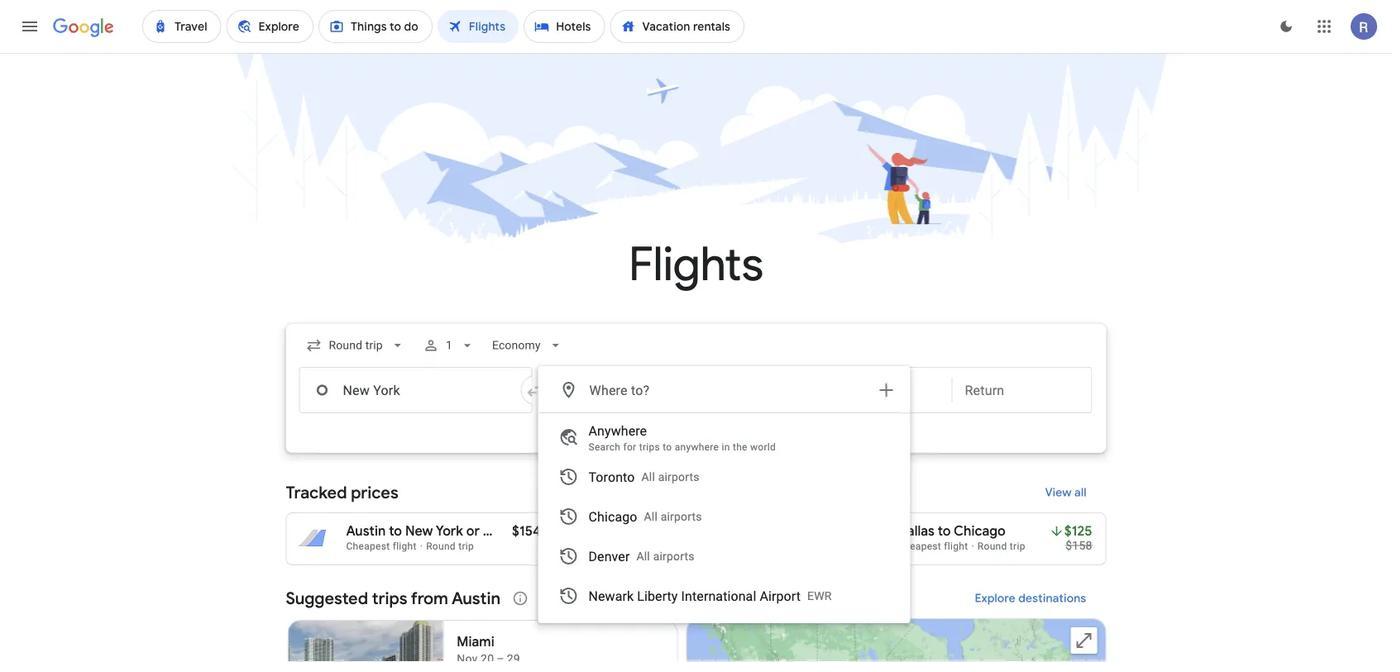 Task type: locate. For each thing, give the bounding box(es) containing it.
trips inside suggested trips from austin region
[[372, 588, 407, 609]]

0 vertical spatial newark
[[483, 523, 531, 540]]

cheapest flight down dallas to chicago at right
[[898, 541, 968, 553]]

round trip down dallas to chicago at right
[[978, 541, 1026, 553]]

cheapest flight for dallas
[[898, 541, 968, 553]]

flights
[[629, 235, 763, 294]]

toronto all airports
[[589, 469, 700, 485]]

2 round from the left
[[978, 541, 1007, 553]]

trips
[[639, 442, 660, 453], [372, 588, 407, 609]]

denver all airports
[[589, 549, 695, 565]]

airports for toronto
[[658, 470, 700, 484]]

explore for explore destinations
[[975, 591, 1016, 606]]

toronto
[[589, 469, 635, 485], [678, 523, 726, 540]]

chicago all airports
[[589, 509, 702, 525]]

chicago
[[589, 509, 637, 525], [954, 523, 1006, 540]]

1 horizontal spatial explore
[[975, 591, 1016, 606]]

2 vertical spatial airports
[[653, 550, 695, 563]]

explore
[[687, 444, 728, 459], [975, 591, 1016, 606]]

from
[[411, 588, 448, 609]]

1 horizontal spatial austin
[[452, 588, 501, 609]]

1 dallas from the left
[[622, 523, 659, 540]]

trip
[[458, 541, 474, 553], [1010, 541, 1026, 553]]

round trip down york
[[426, 541, 474, 553]]

world
[[750, 442, 776, 453]]

1 horizontal spatial round trip
[[978, 541, 1026, 553]]

None text field
[[299, 367, 532, 414]]

0 vertical spatial toronto
[[589, 469, 635, 485]]

dallas
[[622, 523, 659, 540], [898, 523, 935, 540]]

1 horizontal spatial newark
[[589, 589, 634, 604]]

2 cheapest from the left
[[898, 541, 941, 553]]

Return text field
[[965, 368, 1079, 413]]

toronto down search on the bottom left of the page
[[589, 469, 635, 485]]

list box containing anywhere
[[539, 414, 910, 623]]

where to?
[[589, 383, 650, 398]]

0 vertical spatial austin
[[346, 523, 386, 540]]

1 button
[[416, 326, 482, 366]]

cheapest for austin
[[346, 541, 390, 553]]

1 vertical spatial explore
[[975, 591, 1016, 606]]

newark right or
[[483, 523, 531, 540]]

1 vertical spatial toronto
[[678, 523, 726, 540]]

to
[[663, 442, 672, 453], [389, 523, 402, 540], [662, 523, 675, 540], [938, 523, 951, 540]]

explore destinations button
[[955, 579, 1106, 619]]

2 flight from the left
[[944, 541, 968, 553]]

explore destinations
[[975, 591, 1087, 606]]

1 horizontal spatial round
[[978, 541, 1007, 553]]

trip down or
[[458, 541, 474, 553]]

flight down new
[[393, 541, 417, 553]]

1 horizontal spatial flight
[[944, 541, 968, 553]]

denver
[[589, 549, 630, 565]]

flight down dallas to chicago at right
[[944, 541, 968, 553]]

cheapest
[[346, 541, 390, 553], [898, 541, 941, 553]]

trips left from
[[372, 588, 407, 609]]

0 horizontal spatial flight
[[393, 541, 417, 553]]

all
[[642, 470, 655, 484], [644, 510, 658, 524], [637, 550, 650, 563]]

cheapest flight down new
[[346, 541, 417, 553]]

round trip
[[426, 541, 474, 553], [978, 541, 1026, 553]]

2 cheapest flight from the left
[[898, 541, 968, 553]]

0 vertical spatial explore
[[687, 444, 728, 459]]

2 vertical spatial all
[[637, 550, 650, 563]]

0 horizontal spatial cheapest flight
[[346, 541, 417, 553]]

all inside the denver all airports
[[637, 550, 650, 563]]

anywhere
[[589, 423, 647, 439]]

miami button
[[287, 620, 678, 663]]

1 horizontal spatial cheapest
[[898, 541, 941, 553]]

 image inside tracked prices region
[[420, 541, 423, 553]]

cheapest flight for austin
[[346, 541, 417, 553]]

cheapest down prices
[[346, 541, 390, 553]]

0 vertical spatial all
[[642, 470, 655, 484]]

1 vertical spatial trips
[[372, 588, 407, 609]]

austin inside region
[[452, 588, 501, 609]]

1 horizontal spatial dallas
[[898, 523, 935, 540]]

0 horizontal spatial austin
[[346, 523, 386, 540]]

1 vertical spatial austin
[[452, 588, 501, 609]]

anywhere
[[675, 442, 719, 453]]

tracked prices region
[[286, 473, 1106, 566]]

0 horizontal spatial toronto
[[589, 469, 635, 485]]

all
[[1074, 486, 1087, 500]]

0 horizontal spatial chicago
[[589, 509, 637, 525]]

enter your destination dialog
[[538, 366, 910, 624]]

trip up the explore destinations button
[[1010, 541, 1026, 553]]

round down dallas to chicago at right
[[978, 541, 1007, 553]]

list box
[[539, 414, 910, 623]]

airports for chicago
[[661, 510, 702, 524]]

0 vertical spatial airports
[[658, 470, 700, 484]]

0 horizontal spatial cheapest
[[346, 541, 390, 553]]

chicago inside tracked prices region
[[954, 523, 1006, 540]]

125 US dollars text field
[[1064, 523, 1092, 540]]

0 vertical spatial trips
[[639, 442, 660, 453]]

none text field inside "flight" search field
[[299, 367, 532, 414]]

1 horizontal spatial chicago
[[954, 523, 1006, 540]]

0 horizontal spatial round
[[426, 541, 456, 553]]

1 vertical spatial all
[[644, 510, 658, 524]]

airports inside chicago all airports
[[661, 510, 702, 524]]

airports down dallas to toronto on the bottom
[[653, 550, 695, 563]]

trips right for
[[639, 442, 660, 453]]

airports for denver
[[653, 550, 695, 563]]

1 horizontal spatial cheapest flight
[[898, 541, 968, 553]]

all up chicago all airports
[[642, 470, 655, 484]]

air
[[622, 541, 635, 553]]

None field
[[299, 331, 413, 361], [485, 331, 570, 361], [299, 331, 413, 361], [485, 331, 570, 361]]

1 flight from the left
[[393, 541, 417, 553]]

all inside toronto all airports
[[642, 470, 655, 484]]

1 horizontal spatial trips
[[639, 442, 660, 453]]

york
[[436, 523, 463, 540]]

all up the air canada
[[644, 510, 658, 524]]

new
[[405, 523, 433, 540]]

destinations
[[1019, 591, 1087, 606]]

for
[[623, 442, 636, 453]]

1 cheapest flight from the left
[[346, 541, 417, 553]]

0 horizontal spatial explore
[[687, 444, 728, 459]]

explore inside suggested trips from austin region
[[975, 591, 1016, 606]]

dallas for dallas to toronto
[[622, 523, 659, 540]]

 image
[[420, 541, 423, 553]]

1 horizontal spatial toronto
[[678, 523, 726, 540]]

austin down prices
[[346, 523, 386, 540]]

0 horizontal spatial round trip
[[426, 541, 474, 553]]

airports up american
[[661, 510, 702, 524]]

all inside chicago all airports
[[644, 510, 658, 524]]

1 vertical spatial newark
[[589, 589, 634, 604]]

airports inside the denver all airports
[[653, 550, 695, 563]]

main menu image
[[20, 17, 40, 36]]

cheapest down dallas to chicago at right
[[898, 541, 941, 553]]

all right air
[[637, 550, 650, 563]]

to for dallas to chicago
[[938, 523, 951, 540]]

flight
[[393, 541, 417, 553], [944, 541, 968, 553]]

newark down denver
[[589, 589, 634, 604]]

1
[[446, 339, 452, 352]]

cheapest flight
[[346, 541, 417, 553], [898, 541, 968, 553]]

airports down the explore button
[[658, 470, 700, 484]]

suggested trips from austin
[[286, 588, 501, 609]]

airports inside toronto all airports
[[658, 470, 700, 484]]

austin up miami button
[[452, 588, 501, 609]]

0 horizontal spatial trip
[[458, 541, 474, 553]]

$125
[[1064, 523, 1092, 540]]

round
[[426, 541, 456, 553], [978, 541, 1007, 553]]

1 vertical spatial airports
[[661, 510, 702, 524]]

austin
[[346, 523, 386, 540], [452, 588, 501, 609]]

or
[[466, 523, 480, 540]]

toronto up american
[[678, 523, 726, 540]]

toronto inside option
[[589, 469, 635, 485]]

newark
[[483, 523, 531, 540], [589, 589, 634, 604]]

list box inside enter your destination "dialog"
[[539, 414, 910, 623]]

1 cheapest from the left
[[346, 541, 390, 553]]

0 horizontal spatial dallas
[[622, 523, 659, 540]]

prices
[[351, 482, 398, 503]]

austin inside tracked prices region
[[346, 523, 386, 540]]

0 horizontal spatial newark
[[483, 523, 531, 540]]

all for denver
[[637, 550, 650, 563]]

search
[[589, 442, 621, 453]]

ewr
[[807, 589, 832, 603]]

explore inside "flight" search field
[[687, 444, 728, 459]]

1 horizontal spatial trip
[[1010, 541, 1026, 553]]

round down "austin to new york or newark"
[[426, 541, 456, 553]]

2 dallas from the left
[[898, 523, 935, 540]]

airports
[[658, 470, 700, 484], [661, 510, 702, 524], [653, 550, 695, 563]]

liberty
[[637, 589, 678, 604]]

Flight search field
[[273, 324, 1120, 624]]

the
[[733, 442, 748, 453]]

158 US dollars text field
[[1066, 539, 1092, 553]]

0 horizontal spatial trips
[[372, 588, 407, 609]]



Task type: describe. For each thing, give the bounding box(es) containing it.
$154
[[512, 523, 541, 540]]

flight for chicago
[[944, 541, 968, 553]]

tracked prices
[[286, 482, 398, 503]]

suggested
[[286, 588, 368, 609]]

newark liberty international airport (ewr), from your search history option
[[539, 577, 910, 616]]

1 trip from the left
[[458, 541, 474, 553]]

2 trip from the left
[[1010, 541, 1026, 553]]

1 round from the left
[[426, 541, 456, 553]]

chicago (all airports), from your search history option
[[539, 497, 910, 537]]

cheapest for dallas
[[898, 541, 941, 553]]

austin to new york or newark
[[346, 523, 531, 540]]

to for austin to new york or newark
[[389, 523, 402, 540]]

154 US dollars text field
[[512, 523, 541, 540]]

toronto inside tracked prices region
[[678, 523, 726, 540]]

view
[[1045, 486, 1072, 500]]

view all
[[1045, 486, 1087, 500]]

suggested trips from austin region
[[286, 579, 1106, 663]]

denver (all airports), from your search history option
[[539, 537, 910, 577]]

to for dallas to toronto
[[662, 523, 675, 540]]

anywhere search for trips to anywhere in the world
[[589, 423, 776, 453]]

chicago inside option
[[589, 509, 637, 525]]

toronto (all airports), from your search history option
[[539, 457, 910, 497]]

to?
[[631, 383, 650, 398]]

$158
[[1066, 539, 1092, 553]]

to inside anywhere search for trips to anywhere in the world
[[663, 442, 672, 453]]

Departure text field
[[825, 368, 939, 413]]

tracked
[[286, 482, 347, 503]]

international
[[681, 589, 756, 604]]

where
[[589, 383, 628, 398]]

newark liberty international airport ewr
[[589, 589, 832, 604]]

all for chicago
[[644, 510, 658, 524]]

destination, select multiple airports image
[[876, 381, 896, 400]]

newark inside tracked prices region
[[483, 523, 531, 540]]

airport
[[760, 589, 801, 604]]

air canada
[[622, 541, 673, 553]]

Where else? text field
[[589, 371, 867, 410]]

explore button
[[651, 435, 741, 468]]

2 round trip from the left
[[978, 541, 1026, 553]]

american
[[682, 541, 727, 553]]

1 round trip from the left
[[426, 541, 474, 553]]

dallas to toronto
[[622, 523, 726, 540]]

dallas to chicago
[[898, 523, 1006, 540]]

all for toronto
[[642, 470, 655, 484]]

change appearance image
[[1267, 7, 1306, 46]]

dallas for dallas to chicago
[[898, 523, 935, 540]]

in
[[722, 442, 730, 453]]

anywhere option
[[539, 418, 910, 457]]

trips inside anywhere search for trips to anywhere in the world
[[639, 442, 660, 453]]

explore for explore
[[687, 444, 728, 459]]

flight for new
[[393, 541, 417, 553]]

newark inside option
[[589, 589, 634, 604]]

miami
[[457, 634, 495, 651]]

canada
[[638, 541, 673, 553]]



Task type: vqa. For each thing, say whether or not it's contained in the screenshot.
Austin in Tracked Prices REGION
yes



